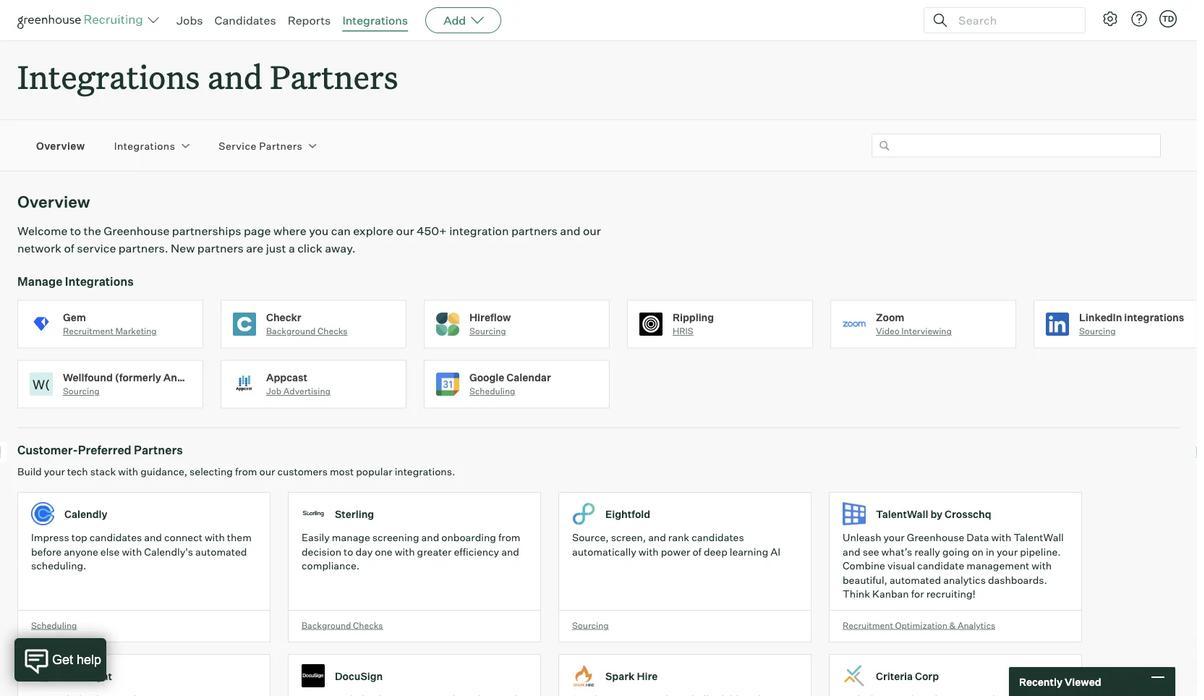Task type: locate. For each thing, give the bounding box(es) containing it.
0 vertical spatial your
[[44, 466, 65, 478]]

0 horizontal spatial your
[[44, 466, 65, 478]]

build
[[17, 466, 42, 478]]

automated inside unleash your greenhouse data with talentwall and see what's really going on in your pipeline. combine visual candidate management with beautiful, automated analytics dashboards. think kanban for recruiting!
[[890, 574, 942, 586]]

your down customer-
[[44, 466, 65, 478]]

service partners link
[[219, 139, 303, 153]]

talentwall left by
[[876, 508, 929, 520]]

of
[[64, 241, 74, 256], [693, 545, 702, 558]]

1 horizontal spatial talentwall
[[1014, 531, 1064, 544]]

google calendar scheduling
[[470, 371, 551, 397]]

job
[[266, 386, 282, 397]]

integrations and partners
[[17, 55, 398, 98]]

kanban
[[873, 588, 910, 600]]

recruiting!
[[927, 588, 976, 600]]

1 vertical spatial partners
[[259, 139, 303, 152]]

of inside source, screen, and rank candidates automatically with power of deep learning ai
[[693, 545, 702, 558]]

popular
[[356, 466, 393, 478]]

1 vertical spatial from
[[499, 531, 521, 544]]

1 horizontal spatial from
[[499, 531, 521, 544]]

0 vertical spatial from
[[235, 466, 257, 478]]

1 vertical spatial greenhouse
[[907, 531, 965, 544]]

1 horizontal spatial our
[[396, 224, 414, 238]]

1 horizontal spatial your
[[884, 531, 905, 544]]

0 vertical spatial overview
[[36, 139, 85, 152]]

scheduling down the scheduling.
[[31, 620, 77, 631]]

talentwall inside unleash your greenhouse data with talentwall and see what's really going on in your pipeline. combine visual candidate management with beautiful, automated analytics dashboards. think kanban for recruiting!
[[1014, 531, 1064, 544]]

connect
[[164, 531, 203, 544]]

0 horizontal spatial scheduling
[[31, 620, 77, 631]]

are
[[246, 241, 264, 256]]

candidates up "else"
[[90, 531, 142, 544]]

1 horizontal spatial recruitment
[[843, 620, 894, 631]]

hireflow
[[470, 311, 511, 324]]

in
[[986, 545, 995, 558]]

from right the selecting
[[235, 466, 257, 478]]

wellfound
[[63, 371, 113, 384]]

reports link
[[288, 13, 331, 28]]

0 horizontal spatial candidates
[[90, 531, 142, 544]]

0 vertical spatial talentwall
[[876, 508, 929, 520]]

1 horizontal spatial partners
[[512, 224, 558, 238]]

tech
[[67, 466, 88, 478]]

0 horizontal spatial of
[[64, 241, 74, 256]]

them
[[227, 531, 252, 544]]

1 candidates from the left
[[90, 531, 142, 544]]

screening
[[373, 531, 419, 544]]

automated
[[195, 545, 247, 558], [890, 574, 942, 586]]

2 horizontal spatial your
[[997, 545, 1018, 558]]

checks inside checkr background checks
[[318, 326, 348, 337]]

sourcing up the spark
[[572, 620, 609, 631]]

optimization
[[896, 620, 948, 631]]

partners for integrations and partners
[[270, 55, 398, 98]]

talentwall by crosschq
[[876, 508, 992, 520]]

deep
[[704, 545, 728, 558]]

screen,
[[611, 531, 646, 544]]

partners right service
[[259, 139, 303, 152]]

background down checkr
[[266, 326, 316, 337]]

build your tech stack with guidance, selecting from our customers most popular integrations.
[[17, 466, 455, 478]]

recruitment down gem
[[63, 326, 114, 337]]

eightfold
[[606, 508, 651, 520]]

jobs link
[[177, 13, 203, 28]]

1 vertical spatial of
[[693, 545, 702, 558]]

to
[[70, 224, 81, 238], [344, 545, 353, 558]]

integrations link
[[343, 13, 408, 28], [114, 139, 175, 153]]

service
[[219, 139, 257, 152]]

background down 'compliance.'
[[302, 620, 351, 631]]

1 horizontal spatial greenhouse
[[907, 531, 965, 544]]

1 vertical spatial overview
[[17, 192, 90, 212]]

2 candidates from the left
[[692, 531, 744, 544]]

partners down reports
[[270, 55, 398, 98]]

0 vertical spatial recruitment
[[63, 326, 114, 337]]

hris
[[673, 326, 694, 337]]

1 vertical spatial scheduling
[[31, 620, 77, 631]]

None text field
[[872, 134, 1162, 158]]

pipeline.
[[1021, 545, 1061, 558]]

from inside easily manage screening and onboarding from decision to day one with greater efficiency and compliance.
[[499, 531, 521, 544]]

integrations
[[343, 13, 408, 28], [17, 55, 200, 98], [114, 139, 175, 152], [65, 274, 134, 289]]

your up the what's
[[884, 531, 905, 544]]

Search text field
[[955, 10, 1073, 31]]

to left the
[[70, 224, 81, 238]]

greenhouse up partners.
[[104, 224, 170, 238]]

0 horizontal spatial automated
[[195, 545, 247, 558]]

2 horizontal spatial our
[[583, 224, 601, 238]]

with down screen,
[[639, 545, 659, 558]]

0 horizontal spatial from
[[235, 466, 257, 478]]

appcast
[[266, 371, 308, 384]]

0 horizontal spatial partners
[[197, 241, 244, 256]]

sourcing down the wellfound
[[63, 386, 100, 397]]

beautiful,
[[843, 574, 888, 586]]

integrations for integrations and partners
[[17, 55, 200, 98]]

where
[[274, 224, 307, 238]]

marketing
[[115, 326, 157, 337]]

recruitment inside gem recruitment marketing
[[63, 326, 114, 337]]

partners
[[270, 55, 398, 98], [259, 139, 303, 152], [134, 443, 183, 458]]

checks up docusign at the left of the page
[[353, 620, 383, 631]]

1 vertical spatial your
[[884, 531, 905, 544]]

greenhouse
[[104, 224, 170, 238], [907, 531, 965, 544]]

1 horizontal spatial of
[[693, 545, 702, 558]]

background inside checkr background checks
[[266, 326, 316, 337]]

0 vertical spatial integrations link
[[343, 13, 408, 28]]

integration
[[450, 224, 509, 238]]

recently
[[1020, 675, 1063, 688]]

preferred
[[78, 443, 132, 458]]

1 horizontal spatial automated
[[890, 574, 942, 586]]

welcome to the greenhouse partnerships page where you can explore our 450+ integration partners and our network of service partners. new partners are just a click away.
[[17, 224, 601, 256]]

hireright
[[64, 670, 112, 682]]

0 vertical spatial checks
[[318, 326, 348, 337]]

partners down partnerships on the top
[[197, 241, 244, 256]]

with right stack
[[118, 466, 138, 478]]

scheduling
[[470, 386, 516, 397], [31, 620, 77, 631]]

(formerly
[[115, 371, 161, 384]]

1 horizontal spatial checks
[[353, 620, 383, 631]]

1 vertical spatial talentwall
[[1014, 531, 1064, 544]]

add
[[444, 13, 466, 28]]

with left them at the left
[[205, 531, 225, 544]]

1 vertical spatial automated
[[890, 574, 942, 586]]

criteria corp
[[876, 670, 939, 682]]

1 horizontal spatial to
[[344, 545, 353, 558]]

1 vertical spatial partners
[[197, 241, 244, 256]]

0 horizontal spatial greenhouse
[[104, 224, 170, 238]]

for
[[912, 588, 925, 600]]

crosschq
[[945, 508, 992, 520]]

sourcing down hireflow
[[470, 326, 506, 337]]

0 vertical spatial partners
[[270, 55, 398, 98]]

overview link
[[36, 139, 85, 153]]

see
[[863, 545, 880, 558]]

of left deep
[[693, 545, 702, 558]]

video
[[876, 326, 900, 337]]

recruitment
[[63, 326, 114, 337], [843, 620, 894, 631]]

automated down them at the left
[[195, 545, 247, 558]]

scheduling down google
[[470, 386, 516, 397]]

candidates
[[90, 531, 142, 544], [692, 531, 744, 544]]

with down "screening"
[[395, 545, 415, 558]]

partners right integration
[[512, 224, 558, 238]]

background
[[266, 326, 316, 337], [302, 620, 351, 631]]

of left service
[[64, 241, 74, 256]]

partnerships
[[172, 224, 241, 238]]

1 horizontal spatial candidates
[[692, 531, 744, 544]]

automated up for at right bottom
[[890, 574, 942, 586]]

0 vertical spatial background
[[266, 326, 316, 337]]

checks
[[318, 326, 348, 337], [353, 620, 383, 631]]

integrations for integrations link to the left
[[114, 139, 175, 152]]

your for unleash
[[884, 531, 905, 544]]

service partners
[[219, 139, 303, 152]]

visual
[[888, 560, 916, 572]]

1 horizontal spatial scheduling
[[470, 386, 516, 397]]

0 horizontal spatial talentwall
[[876, 508, 929, 520]]

greenhouse up really
[[907, 531, 965, 544]]

to down manage
[[344, 545, 353, 558]]

sourcing inside the wellfound (formerly angellist talent) sourcing
[[63, 386, 100, 397]]

0 vertical spatial scheduling
[[470, 386, 516, 397]]

candidates up deep
[[692, 531, 744, 544]]

service
[[77, 241, 116, 256]]

manage
[[17, 274, 63, 289]]

from up efficiency
[[499, 531, 521, 544]]

2 vertical spatial partners
[[134, 443, 183, 458]]

0 vertical spatial of
[[64, 241, 74, 256]]

partners up guidance,
[[134, 443, 183, 458]]

before
[[31, 545, 62, 558]]

0 vertical spatial to
[[70, 224, 81, 238]]

impress
[[31, 531, 69, 544]]

your
[[44, 466, 65, 478], [884, 531, 905, 544], [997, 545, 1018, 558]]

0 horizontal spatial to
[[70, 224, 81, 238]]

one
[[375, 545, 393, 558]]

hireflow sourcing
[[470, 311, 511, 337]]

top
[[71, 531, 87, 544]]

source,
[[572, 531, 609, 544]]

to inside welcome to the greenhouse partnerships page where you can explore our 450+ integration partners and our network of service partners. new partners are just a click away.
[[70, 224, 81, 238]]

0 vertical spatial greenhouse
[[104, 224, 170, 238]]

td button
[[1160, 10, 1178, 28]]

0 vertical spatial automated
[[195, 545, 247, 558]]

sourcing down the linkedin at the top right of the page
[[1080, 326, 1117, 337]]

1 vertical spatial integrations link
[[114, 139, 175, 153]]

sourcing
[[470, 326, 506, 337], [1080, 326, 1117, 337], [63, 386, 100, 397], [572, 620, 609, 631]]

0 horizontal spatial checks
[[318, 326, 348, 337]]

candidates inside source, screen, and rank candidates automatically with power of deep learning ai
[[692, 531, 744, 544]]

0 horizontal spatial recruitment
[[63, 326, 114, 337]]

sourcing inside linkedin integrations sourcing
[[1080, 326, 1117, 337]]

talentwall up pipeline.
[[1014, 531, 1064, 544]]

checks up appcast job advertising
[[318, 326, 348, 337]]

1 vertical spatial to
[[344, 545, 353, 558]]

0 vertical spatial partners
[[512, 224, 558, 238]]

and
[[207, 55, 263, 98], [560, 224, 581, 238], [144, 531, 162, 544], [422, 531, 440, 544], [649, 531, 666, 544], [502, 545, 520, 558], [843, 545, 861, 558]]

your up management
[[997, 545, 1018, 558]]

recruitment down "think"
[[843, 620, 894, 631]]



Task type: describe. For each thing, give the bounding box(es) containing it.
with inside source, screen, and rank candidates automatically with power of deep learning ai
[[639, 545, 659, 558]]

and inside welcome to the greenhouse partnerships page where you can explore our 450+ integration partners and our network of service partners. new partners are just a click away.
[[560, 224, 581, 238]]

going
[[943, 545, 970, 558]]

calendly
[[64, 508, 108, 520]]

manage
[[332, 531, 370, 544]]

configure image
[[1102, 10, 1120, 28]]

on
[[972, 545, 984, 558]]

integrations for rightmost integrations link
[[343, 13, 408, 28]]

1 horizontal spatial integrations link
[[343, 13, 408, 28]]

day
[[356, 545, 373, 558]]

with down pipeline.
[[1032, 560, 1052, 572]]

can
[[331, 224, 351, 238]]

rippling
[[673, 311, 714, 324]]

google
[[470, 371, 505, 384]]

and inside unleash your greenhouse data with talentwall and see what's really going on in your pipeline. combine visual candidate management with beautiful, automated analytics dashboards. think kanban for recruiting!
[[843, 545, 861, 558]]

customer-
[[17, 443, 78, 458]]

really
[[915, 545, 941, 558]]

gem
[[63, 311, 86, 324]]

partners.
[[119, 241, 168, 256]]

greenhouse recruiting image
[[17, 12, 148, 29]]

analytics
[[944, 574, 986, 586]]

rippling hris
[[673, 311, 714, 337]]

docusign
[[335, 670, 383, 682]]

greater
[[417, 545, 452, 558]]

1 vertical spatial background
[[302, 620, 351, 631]]

criteria corp link
[[829, 654, 1100, 696]]

wellfound (formerly angellist talent) sourcing
[[63, 371, 248, 397]]

automated inside impress top candidates and connect with them before anyone else with calendly's automated scheduling.
[[195, 545, 247, 558]]

efficiency
[[454, 545, 500, 558]]

decision
[[302, 545, 342, 558]]

with up in at the right bottom
[[992, 531, 1012, 544]]

compliance.
[[302, 560, 360, 572]]

away.
[[325, 241, 356, 256]]

stack
[[90, 466, 116, 478]]

criteria
[[876, 670, 913, 682]]

sourcing inside hireflow sourcing
[[470, 326, 506, 337]]

calendar
[[507, 371, 551, 384]]

recruitment optimization & analytics
[[843, 620, 996, 631]]

recently viewed
[[1020, 675, 1102, 688]]

w(
[[33, 376, 50, 392]]

by
[[931, 508, 943, 520]]

viewed
[[1065, 675, 1102, 688]]

unleash
[[843, 531, 882, 544]]

and inside source, screen, and rank candidates automatically with power of deep learning ai
[[649, 531, 666, 544]]

to inside easily manage screening and onboarding from decision to day one with greater efficiency and compliance.
[[344, 545, 353, 558]]

with inside easily manage screening and onboarding from decision to day one with greater efficiency and compliance.
[[395, 545, 415, 558]]

page
[[244, 224, 271, 238]]

add button
[[426, 7, 502, 33]]

sterling
[[335, 508, 374, 520]]

click
[[298, 241, 323, 256]]

integrations
[[1125, 311, 1185, 324]]

automatically
[[572, 545, 637, 558]]

else
[[101, 545, 120, 558]]

0 horizontal spatial integrations link
[[114, 139, 175, 153]]

data
[[967, 531, 990, 544]]

hireright link
[[17, 654, 288, 696]]

candidates inside impress top candidates and connect with them before anyone else with calendly's automated scheduling.
[[90, 531, 142, 544]]

1 vertical spatial recruitment
[[843, 620, 894, 631]]

scheduling inside the google calendar scheduling
[[470, 386, 516, 397]]

unleash your greenhouse data with talentwall and see what's really going on in your pipeline. combine visual candidate management with beautiful, automated analytics dashboards. think kanban for recruiting!
[[843, 531, 1064, 600]]

spark hire link
[[559, 654, 829, 696]]

scheduling.
[[31, 560, 86, 572]]

and inside impress top candidates and connect with them before anyone else with calendly's automated scheduling.
[[144, 531, 162, 544]]

candidate
[[918, 560, 965, 572]]

greenhouse inside unleash your greenhouse data with talentwall and see what's really going on in your pipeline. combine visual candidate management with beautiful, automated analytics dashboards. think kanban for recruiting!
[[907, 531, 965, 544]]

linkedin
[[1080, 311, 1123, 324]]

of inside welcome to the greenhouse partnerships page where you can explore our 450+ integration partners and our network of service partners. new partners are just a click away.
[[64, 241, 74, 256]]

customer-preferred partners
[[17, 443, 183, 458]]

easily
[[302, 531, 330, 544]]

0 horizontal spatial our
[[260, 466, 275, 478]]

integrations.
[[395, 466, 455, 478]]

spark
[[606, 670, 635, 682]]

checkr
[[266, 311, 302, 324]]

appcast job advertising
[[266, 371, 331, 397]]

what's
[[882, 545, 913, 558]]

&
[[950, 620, 956, 631]]

linkedin integrations sourcing
[[1080, 311, 1185, 337]]

gem recruitment marketing
[[63, 311, 157, 337]]

a
[[289, 241, 295, 256]]

with right "else"
[[122, 545, 142, 558]]

2 vertical spatial your
[[997, 545, 1018, 558]]

manage integrations
[[17, 274, 134, 289]]

power
[[661, 545, 691, 558]]

dashboards.
[[989, 574, 1048, 586]]

you
[[309, 224, 329, 238]]

zoom video interviewing
[[876, 311, 952, 337]]

impress top candidates and connect with them before anyone else with calendly's automated scheduling.
[[31, 531, 252, 572]]

combine
[[843, 560, 886, 572]]

most
[[330, 466, 354, 478]]

candidates link
[[215, 13, 276, 28]]

corp
[[916, 670, 939, 682]]

td button
[[1157, 7, 1180, 30]]

selecting
[[190, 466, 233, 478]]

jobs
[[177, 13, 203, 28]]

1 vertical spatial checks
[[353, 620, 383, 631]]

ai
[[771, 545, 781, 558]]

checkr background checks
[[266, 311, 348, 337]]

new
[[171, 241, 195, 256]]

greenhouse inside welcome to the greenhouse partnerships page where you can explore our 450+ integration partners and our network of service partners. new partners are just a click away.
[[104, 224, 170, 238]]

calendly's
[[144, 545, 193, 558]]

explore
[[353, 224, 394, 238]]

your for build
[[44, 466, 65, 478]]

partners for customer-preferred partners
[[134, 443, 183, 458]]



Task type: vqa. For each thing, say whether or not it's contained in the screenshot.
SOURCING
yes



